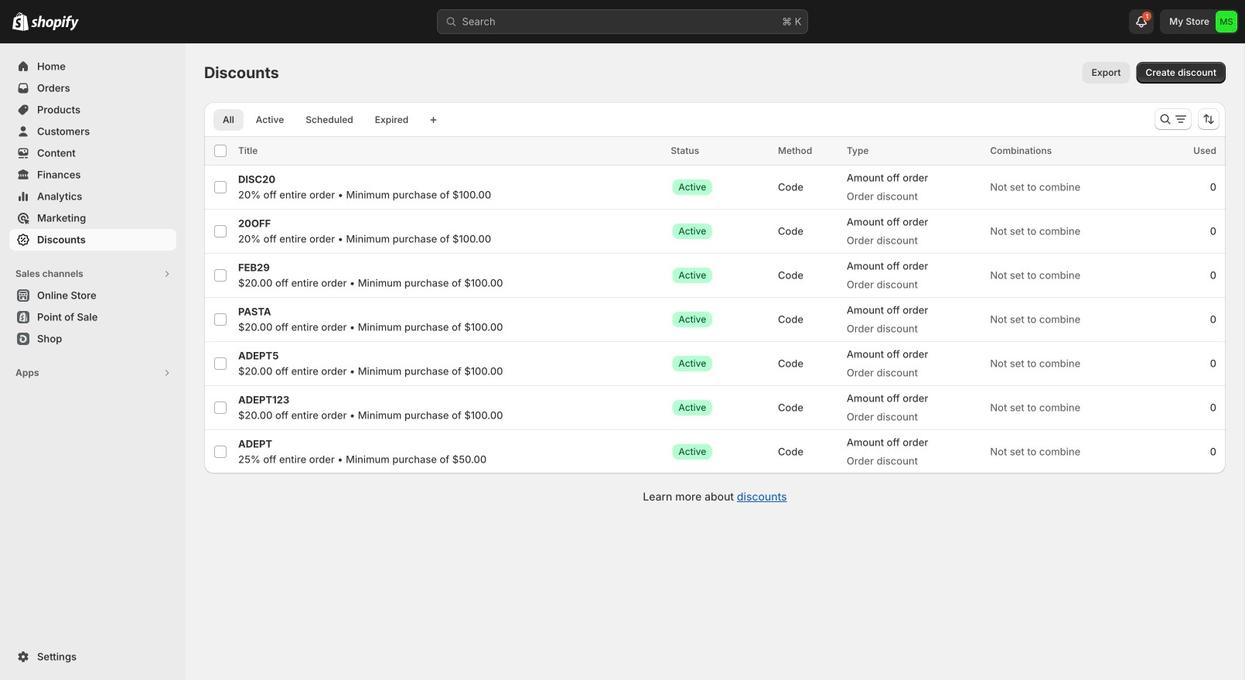 Task type: locate. For each thing, give the bounding box(es) containing it.
tab list
[[210, 108, 421, 131]]

shopify image
[[12, 12, 29, 31], [31, 15, 79, 31]]

my store image
[[1216, 11, 1238, 33]]



Task type: describe. For each thing, give the bounding box(es) containing it.
1 horizontal spatial shopify image
[[31, 15, 79, 31]]

0 horizontal spatial shopify image
[[12, 12, 29, 31]]



Task type: vqa. For each thing, say whether or not it's contained in the screenshot.
Shopify image
yes



